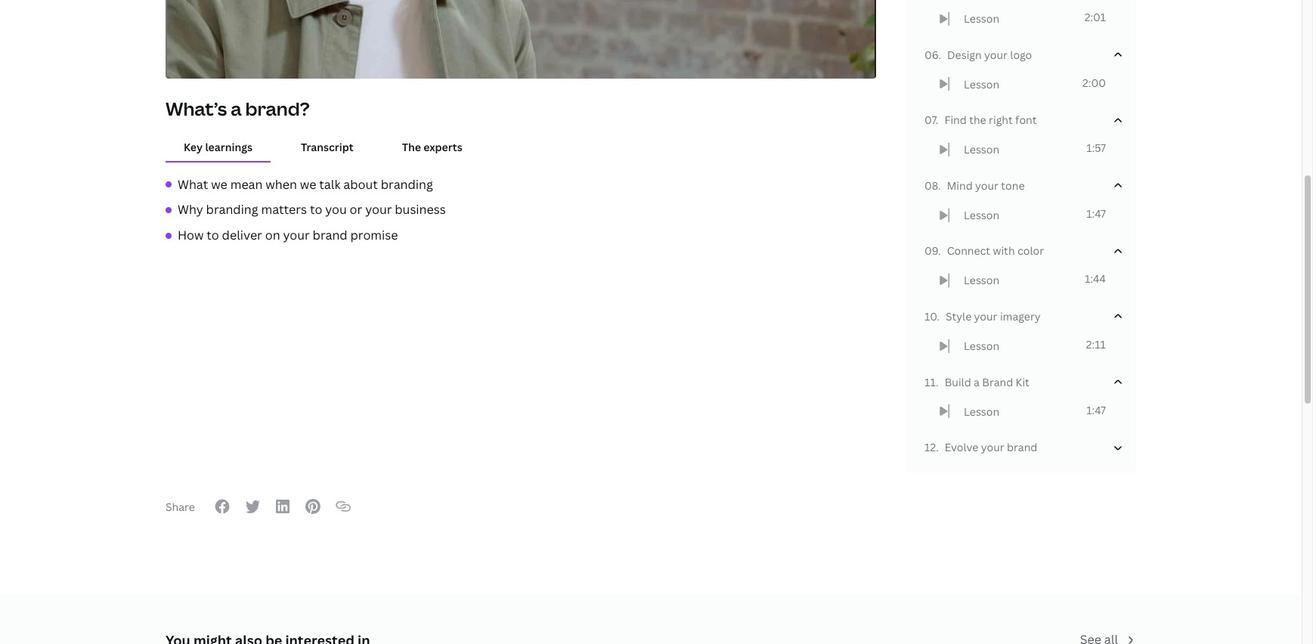 Task type: vqa. For each thing, say whether or not it's contained in the screenshot.
we
yes



Task type: describe. For each thing, give the bounding box(es) containing it.
when
[[266, 176, 297, 193]]

right
[[989, 113, 1013, 127]]

. for 07
[[936, 113, 939, 127]]

why branding matters to you or your business
[[178, 201, 446, 218]]

4 lesson from the top
[[964, 208, 1000, 222]]

. for 12
[[937, 440, 939, 455]]

brand
[[983, 375, 1014, 389]]

your for 06 . design your logo
[[985, 47, 1008, 62]]

font
[[1016, 113, 1037, 127]]

color
[[1018, 244, 1045, 258]]

style
[[946, 309, 972, 324]]

evolve
[[945, 440, 979, 455]]

key learnings
[[184, 140, 253, 154]]

the experts button
[[384, 133, 481, 161]]

talk
[[319, 176, 341, 193]]

learnings
[[205, 140, 253, 154]]

12 . evolve your brand
[[925, 440, 1038, 455]]

your for 08 . mind your tone
[[976, 178, 999, 193]]

on
[[265, 227, 280, 243]]

1 horizontal spatial to
[[310, 201, 322, 218]]

1 we from the left
[[211, 176, 228, 193]]

0 horizontal spatial branding
[[206, 201, 258, 218]]

1 1:47 from the top
[[1087, 206, 1107, 221]]

what's
[[166, 96, 227, 121]]

about
[[344, 176, 378, 193]]

connect
[[948, 244, 991, 258]]

0 horizontal spatial brand
[[313, 227, 348, 243]]

share
[[166, 500, 195, 514]]

how
[[178, 227, 204, 243]]

. for 10
[[937, 309, 940, 324]]

10
[[925, 309, 937, 324]]

key learnings button
[[166, 133, 271, 161]]

2:00
[[1083, 75, 1107, 90]]

0 horizontal spatial to
[[207, 227, 219, 243]]

deliver
[[222, 227, 262, 243]]

1 horizontal spatial brand
[[1008, 440, 1038, 455]]

find
[[945, 113, 967, 127]]

your right on
[[283, 227, 310, 243]]

1 lesson from the top
[[964, 11, 1000, 26]]

business
[[395, 201, 446, 218]]

2 we from the left
[[300, 176, 316, 193]]

with
[[994, 244, 1016, 258]]

tone
[[1002, 178, 1025, 193]]

key
[[184, 140, 203, 154]]

08
[[925, 178, 939, 193]]

your right or
[[365, 201, 392, 218]]

kit
[[1016, 375, 1030, 389]]

what's a brand?
[[166, 96, 310, 121]]

the
[[402, 140, 421, 154]]

07
[[925, 113, 936, 127]]

06 . design your logo
[[925, 47, 1033, 62]]

what we mean when we talk about branding
[[178, 176, 433, 193]]

06
[[925, 47, 939, 62]]

1 horizontal spatial a
[[974, 375, 980, 389]]

mind
[[948, 178, 973, 193]]



Task type: locate. For each thing, give the bounding box(es) containing it.
a right "build"
[[974, 375, 980, 389]]

. left "build"
[[937, 375, 939, 389]]

. left connect
[[939, 244, 942, 258]]

5 lesson from the top
[[964, 273, 1000, 288]]

6 lesson from the top
[[964, 339, 1000, 353]]

lesson down 11 . build a brand kit
[[964, 404, 1000, 419]]

why
[[178, 201, 203, 218]]

1 vertical spatial 1:47
[[1087, 403, 1107, 417]]

1:57
[[1087, 141, 1107, 155]]

lesson down '09 . connect with color'
[[964, 273, 1000, 288]]

0 vertical spatial branding
[[381, 176, 433, 193]]

lesson down 10 . style your imagery
[[964, 339, 1000, 353]]

imagery
[[1001, 309, 1041, 324]]

0 vertical spatial to
[[310, 201, 322, 218]]

we
[[211, 176, 228, 193], [300, 176, 316, 193]]

7 lesson from the top
[[964, 404, 1000, 419]]

1:47
[[1087, 206, 1107, 221], [1087, 403, 1107, 417]]

. left find
[[936, 113, 939, 127]]

a
[[231, 96, 242, 121], [974, 375, 980, 389]]

1:47 down 1:57
[[1087, 206, 1107, 221]]

11
[[925, 375, 937, 389]]

07 . find the right font
[[925, 113, 1037, 127]]

1 vertical spatial branding
[[206, 201, 258, 218]]

2:11
[[1087, 337, 1107, 352]]

lesson up the 06 . design your logo
[[964, 11, 1000, 26]]

the experts
[[402, 140, 463, 154]]

promise
[[351, 227, 398, 243]]

branding up business
[[381, 176, 433, 193]]

the
[[970, 113, 987, 127]]

lesson down the 06 . design your logo
[[964, 77, 1000, 91]]

. left style
[[937, 309, 940, 324]]

logo
[[1011, 47, 1033, 62]]

0 horizontal spatial a
[[231, 96, 242, 121]]

a up learnings at the left of page
[[231, 96, 242, 121]]

what
[[178, 176, 208, 193]]

transcript button
[[283, 133, 372, 161]]

lesson
[[964, 11, 1000, 26], [964, 77, 1000, 91], [964, 142, 1000, 157], [964, 208, 1000, 222], [964, 273, 1000, 288], [964, 339, 1000, 353], [964, 404, 1000, 419]]

1 vertical spatial brand
[[1008, 440, 1038, 455]]

you
[[325, 201, 347, 218]]

transcript
[[301, 140, 354, 154]]

2 lesson from the top
[[964, 77, 1000, 91]]

. for 08
[[939, 178, 942, 193]]

. left mind
[[939, 178, 942, 193]]

matters
[[261, 201, 307, 218]]

. left design
[[939, 47, 942, 62]]

experts
[[424, 140, 463, 154]]

08 . mind your tone
[[925, 178, 1025, 193]]

.
[[939, 47, 942, 62], [936, 113, 939, 127], [939, 178, 942, 193], [939, 244, 942, 258], [937, 309, 940, 324], [937, 375, 939, 389], [937, 440, 939, 455]]

brand down you
[[313, 227, 348, 243]]

1:44
[[1086, 272, 1107, 286]]

lesson down 08 . mind your tone
[[964, 208, 1000, 222]]

10 . style your imagery
[[925, 309, 1041, 324]]

your left logo
[[985, 47, 1008, 62]]

. for 09
[[939, 244, 942, 258]]

your
[[985, 47, 1008, 62], [976, 178, 999, 193], [365, 201, 392, 218], [283, 227, 310, 243], [975, 309, 998, 324], [982, 440, 1005, 455]]

. for 06
[[939, 47, 942, 62]]

your right style
[[975, 309, 998, 324]]

12
[[925, 440, 937, 455]]

1 vertical spatial to
[[207, 227, 219, 243]]

1 horizontal spatial branding
[[381, 176, 433, 193]]

2:01
[[1085, 10, 1107, 24]]

brand right "evolve"
[[1008, 440, 1038, 455]]

we right the what
[[211, 176, 228, 193]]

09 . connect with color
[[925, 244, 1045, 258]]

to left you
[[310, 201, 322, 218]]

your right "evolve"
[[982, 440, 1005, 455]]

we left talk
[[300, 176, 316, 193]]

0 horizontal spatial we
[[211, 176, 228, 193]]

09
[[925, 244, 939, 258]]

. for 11
[[937, 375, 939, 389]]

branding
[[381, 176, 433, 193], [206, 201, 258, 218]]

or
[[350, 201, 363, 218]]

design
[[948, 47, 982, 62]]

0 vertical spatial a
[[231, 96, 242, 121]]

2 1:47 from the top
[[1087, 403, 1107, 417]]

brand?
[[245, 96, 310, 121]]

how to deliver on your brand promise
[[178, 227, 398, 243]]

11 . build a brand kit
[[925, 375, 1030, 389]]

brand
[[313, 227, 348, 243], [1008, 440, 1038, 455]]

build
[[945, 375, 972, 389]]

3 lesson from the top
[[964, 142, 1000, 157]]

. left "evolve"
[[937, 440, 939, 455]]

1:47 down 2:11
[[1087, 403, 1107, 417]]

1 horizontal spatial we
[[300, 176, 316, 193]]

your left the 'tone'
[[976, 178, 999, 193]]

lesson down 07 . find the right font
[[964, 142, 1000, 157]]

0 vertical spatial brand
[[313, 227, 348, 243]]

branding up "deliver"
[[206, 201, 258, 218]]

1 vertical spatial a
[[974, 375, 980, 389]]

mean
[[230, 176, 263, 193]]

to
[[310, 201, 322, 218], [207, 227, 219, 243]]

your for 12 . evolve your brand
[[982, 440, 1005, 455]]

to right the how
[[207, 227, 219, 243]]

0 vertical spatial 1:47
[[1087, 206, 1107, 221]]

your for 10 . style your imagery
[[975, 309, 998, 324]]



